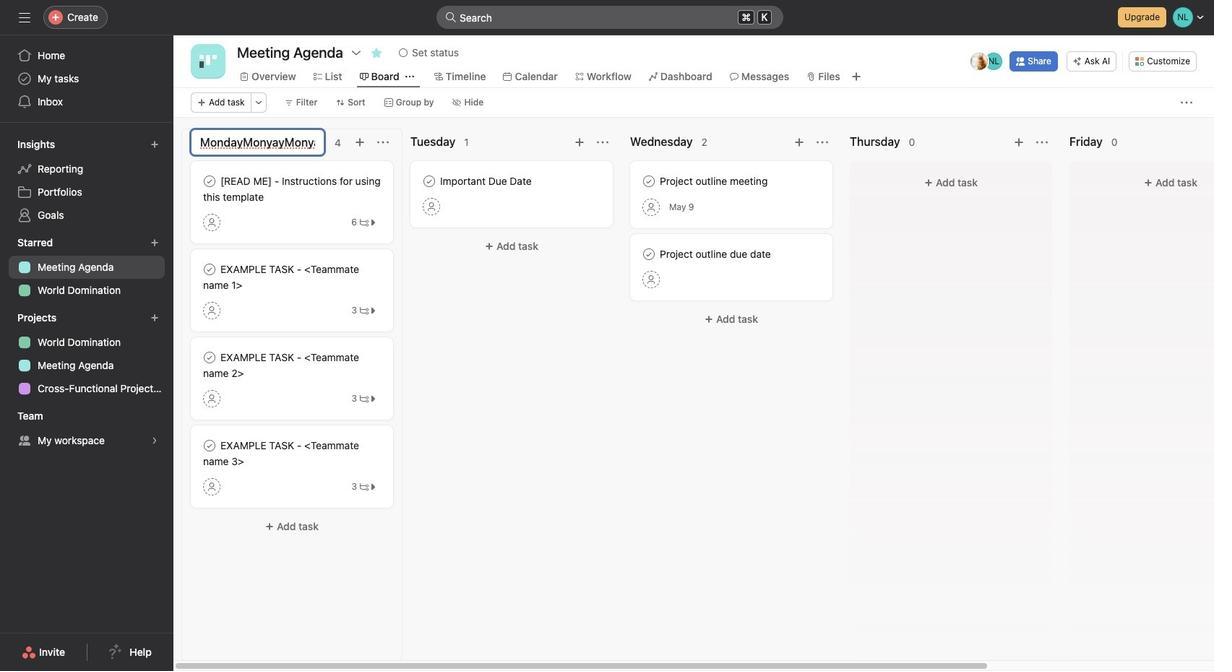 Task type: describe. For each thing, give the bounding box(es) containing it.
new project or portfolio image
[[150, 314, 159, 322]]

show options image
[[351, 47, 362, 59]]

remove from starred image
[[371, 47, 382, 59]]

projects element
[[0, 305, 173, 403]]

2 mark complete checkbox from the top
[[201, 261, 218, 278]]

starred element
[[0, 230, 173, 305]]

more section actions image for add task icon
[[377, 137, 389, 148]]

tab actions image
[[405, 72, 414, 81]]

1 horizontal spatial more actions image
[[1181, 97, 1193, 108]]

1 mark complete image from the top
[[201, 173, 218, 190]]

teams element
[[0, 403, 173, 455]]

3 add task image from the left
[[1013, 137, 1025, 148]]

add items to starred image
[[150, 239, 159, 247]]

new insights image
[[150, 140, 159, 149]]

2 mark complete image from the top
[[201, 349, 218, 366]]

2 add task image from the left
[[794, 137, 805, 148]]

more section actions image for third add task image from left
[[1037, 137, 1048, 148]]

1 mark complete checkbox from the top
[[201, 173, 218, 190]]

more section actions image for 1st add task image from left
[[597, 137, 609, 148]]

board image
[[200, 53, 217, 70]]



Task type: vqa. For each thing, say whether or not it's contained in the screenshot.
Dismiss Icon
no



Task type: locate. For each thing, give the bounding box(es) containing it.
mark complete image
[[421, 173, 438, 190], [640, 173, 658, 190], [640, 246, 658, 263], [201, 261, 218, 278], [201, 437, 218, 455]]

2 more section actions image from the left
[[597, 137, 609, 148]]

hide sidebar image
[[19, 12, 30, 23]]

0 vertical spatial mark complete image
[[201, 173, 218, 190]]

Search tasks, projects, and more text field
[[437, 6, 784, 29]]

add tab image
[[851, 71, 862, 82]]

1 add task image from the left
[[574, 137, 586, 148]]

0 horizontal spatial more actions image
[[254, 98, 263, 107]]

global element
[[0, 35, 173, 122]]

insights element
[[0, 132, 173, 230]]

3 mark complete checkbox from the top
[[201, 437, 218, 455]]

0 horizontal spatial add task image
[[574, 137, 586, 148]]

0 horizontal spatial more section actions image
[[377, 137, 389, 148]]

1 vertical spatial mark complete image
[[201, 349, 218, 366]]

2 vertical spatial mark complete checkbox
[[201, 437, 218, 455]]

add task image
[[354, 137, 366, 148]]

None field
[[437, 6, 784, 29]]

prominent image
[[445, 12, 457, 23]]

2 horizontal spatial add task image
[[1013, 137, 1025, 148]]

1 horizontal spatial more section actions image
[[597, 137, 609, 148]]

more section actions image
[[377, 137, 389, 148], [597, 137, 609, 148], [1037, 137, 1048, 148]]

2 horizontal spatial more section actions image
[[1037, 137, 1048, 148]]

more actions image
[[1181, 97, 1193, 108], [254, 98, 263, 107]]

add task image
[[574, 137, 586, 148], [794, 137, 805, 148], [1013, 137, 1025, 148]]

Mark complete checkbox
[[421, 173, 438, 190], [640, 173, 658, 190], [640, 246, 658, 263], [201, 349, 218, 366]]

1 vertical spatial mark complete checkbox
[[201, 261, 218, 278]]

New section text field
[[191, 129, 325, 155]]

mark complete image
[[201, 173, 218, 190], [201, 349, 218, 366]]

Mark complete checkbox
[[201, 173, 218, 190], [201, 261, 218, 278], [201, 437, 218, 455]]

more section actions image
[[817, 137, 828, 148]]

0 vertical spatial mark complete checkbox
[[201, 173, 218, 190]]

see details, my workspace image
[[150, 437, 159, 445]]

1 horizontal spatial add task image
[[794, 137, 805, 148]]

3 more section actions image from the left
[[1037, 137, 1048, 148]]

1 more section actions image from the left
[[377, 137, 389, 148]]



